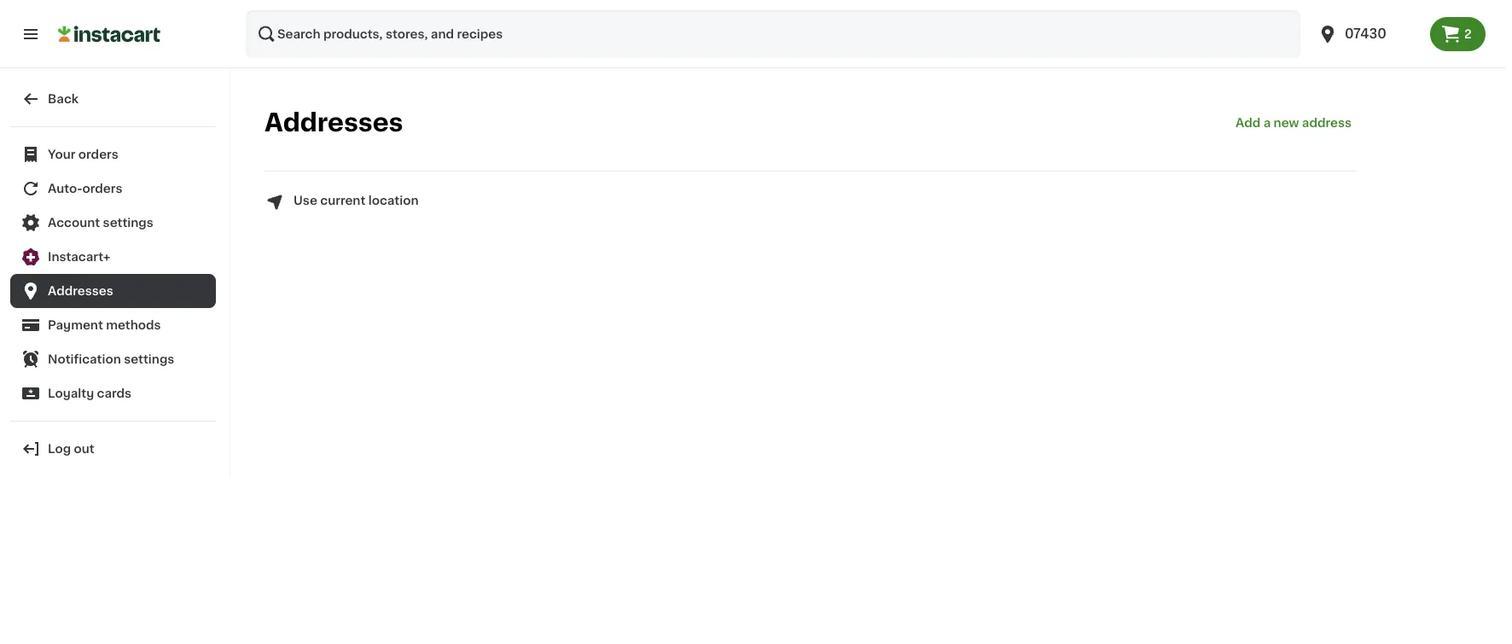 Task type: locate. For each thing, give the bounding box(es) containing it.
0 vertical spatial settings
[[103, 217, 153, 229]]

auto-orders
[[48, 183, 123, 195]]

0 horizontal spatial addresses
[[48, 285, 113, 297]]

log out
[[48, 443, 95, 455]]

addresses up current
[[265, 111, 403, 135]]

addresses link
[[10, 274, 216, 308]]

orders
[[78, 149, 119, 161], [82, 183, 123, 195]]

settings down methods
[[124, 353, 174, 365]]

auto-orders link
[[10, 172, 216, 206]]

1 horizontal spatial addresses
[[265, 111, 403, 135]]

settings for account settings
[[103, 217, 153, 229]]

back
[[48, 93, 79, 105]]

orders up auto-orders
[[78, 149, 119, 161]]

1 vertical spatial addresses
[[48, 285, 113, 297]]

log out link
[[10, 432, 216, 466]]

loyalty cards link
[[10, 377, 216, 411]]

your orders
[[48, 149, 119, 161]]

log
[[48, 443, 71, 455]]

orders for auto-orders
[[82, 183, 123, 195]]

settings
[[103, 217, 153, 229], [124, 353, 174, 365]]

your orders link
[[10, 137, 216, 172]]

account
[[48, 217, 100, 229]]

use
[[294, 195, 317, 207]]

settings down auto-orders link
[[103, 217, 153, 229]]

orders inside auto-orders link
[[82, 183, 123, 195]]

address
[[1303, 117, 1352, 129]]

new
[[1274, 117, 1300, 129]]

orders for your orders
[[78, 149, 119, 161]]

1 vertical spatial settings
[[124, 353, 174, 365]]

0 vertical spatial orders
[[78, 149, 119, 161]]

notification settings link
[[10, 342, 216, 377]]

1 vertical spatial orders
[[82, 183, 123, 195]]

addresses down instacart+
[[48, 285, 113, 297]]

orders up account settings
[[82, 183, 123, 195]]

cards
[[97, 388, 132, 400]]

payment
[[48, 319, 103, 331]]

a
[[1264, 117, 1271, 129]]

None search field
[[246, 10, 1301, 58]]

methods
[[106, 319, 161, 331]]

2 button
[[1431, 17, 1486, 51]]

07430
[[1346, 28, 1387, 40]]

orders inside your orders link
[[78, 149, 119, 161]]

use current location
[[294, 195, 419, 207]]

instacart+
[[48, 251, 110, 263]]

addresses menu bar
[[265, 89, 1358, 157]]

07430 button
[[1308, 10, 1431, 58], [1318, 10, 1421, 58]]

addresses
[[265, 111, 403, 135], [48, 285, 113, 297]]

add a new address
[[1236, 117, 1352, 129]]

0 vertical spatial addresses
[[265, 111, 403, 135]]



Task type: vqa. For each thing, say whether or not it's contained in the screenshot.
'Settings' related to Notification settings
yes



Task type: describe. For each thing, give the bounding box(es) containing it.
loyalty cards
[[48, 388, 132, 400]]

instacart+ link
[[10, 240, 216, 274]]

use current location button
[[265, 192, 419, 213]]

back link
[[10, 82, 216, 116]]

addresses inside "menu bar"
[[265, 111, 403, 135]]

payment methods
[[48, 319, 161, 331]]

your
[[48, 149, 76, 161]]

2 07430 button from the left
[[1318, 10, 1421, 58]]

1 07430 button from the left
[[1308, 10, 1431, 58]]

out
[[74, 443, 95, 455]]

loyalty
[[48, 388, 94, 400]]

2
[[1465, 28, 1473, 40]]

account settings
[[48, 217, 153, 229]]

payment methods link
[[10, 308, 216, 342]]

Search field
[[246, 10, 1301, 58]]

account settings link
[[10, 206, 216, 240]]

instacart logo image
[[58, 24, 161, 44]]

add a new address button
[[1231, 89, 1358, 157]]

location
[[369, 195, 419, 207]]

notification
[[48, 353, 121, 365]]

settings for notification settings
[[124, 353, 174, 365]]

add
[[1236, 117, 1261, 129]]

current
[[320, 195, 366, 207]]

auto-
[[48, 183, 82, 195]]

notification settings
[[48, 353, 174, 365]]



